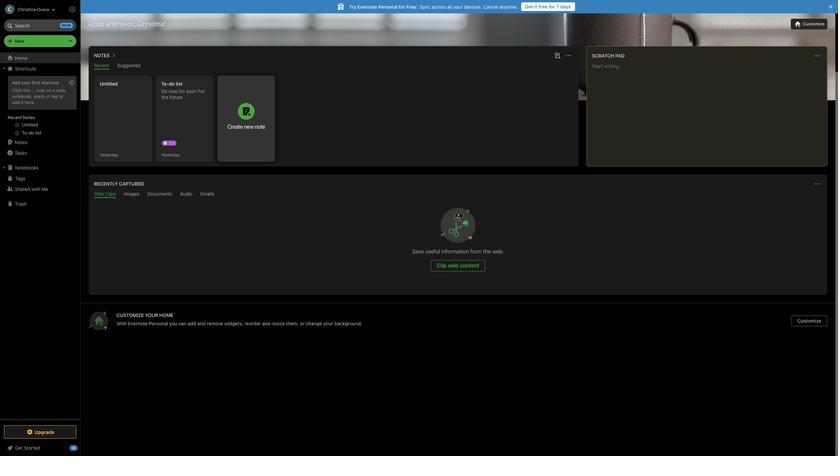 Task type: vqa. For each thing, say whether or not it's contained in the screenshot.
the within Web Clips Tab Panel
yes



Task type: describe. For each thing, give the bounding box(es) containing it.
for for 7
[[549, 4, 555, 9]]

1 vertical spatial customize
[[798, 318, 822, 324]]

notes button
[[93, 52, 118, 60]]

1 horizontal spatial personal
[[379, 4, 398, 10]]

your inside group
[[21, 80, 31, 85]]

...
[[31, 88, 35, 93]]

click to collapse image
[[78, 444, 83, 452]]

customize
[[116, 313, 144, 318]]

notebooks link
[[0, 162, 80, 173]]

home link
[[0, 53, 80, 63]]

settings image
[[68, 5, 76, 13]]

the inside to-do list do now do soon for the future
[[161, 94, 168, 100]]

clips
[[105, 191, 116, 197]]

more actions field for recently captured
[[813, 179, 822, 189]]

trash
[[15, 201, 27, 207]]

pad
[[616, 53, 625, 59]]

Help and Learning task checklist field
[[0, 443, 80, 454]]

scratch pad button
[[591, 52, 625, 60]]

anytime.
[[500, 4, 518, 10]]

note,
[[56, 88, 66, 93]]

tag
[[51, 94, 58, 99]]

create new note button
[[218, 76, 275, 162]]

untitled
[[100, 81, 118, 87]]

get it free for 7 days button
[[521, 2, 575, 11]]

good
[[89, 20, 105, 28]]

recent notes
[[8, 115, 35, 120]]

web
[[448, 263, 459, 269]]

it inside the icon on a note, notebook, stack or tag to add it here.
[[21, 100, 24, 105]]

group containing add your first shortcut
[[0, 74, 80, 140]]

background.
[[335, 321, 362, 327]]

you
[[169, 321, 177, 327]]

upgrade
[[35, 430, 54, 435]]

notes inside notes button
[[94, 53, 110, 58]]

it inside button
[[535, 4, 538, 9]]

december
[[741, 21, 763, 26]]

them,
[[286, 321, 299, 327]]

shortcut
[[41, 80, 59, 85]]

free:
[[406, 4, 418, 10]]

all
[[447, 4, 452, 10]]

notes link
[[0, 137, 80, 148]]

tasks
[[15, 150, 27, 156]]

2 do from the left
[[179, 88, 185, 94]]

images
[[124, 191, 139, 197]]

get for get it free for 7 days
[[525, 4, 533, 9]]

add inside customize your home with evernote personal you can add and remove widgets, reorder and resize them, or change your background.
[[188, 321, 196, 327]]

future
[[170, 94, 183, 100]]

a
[[53, 88, 55, 93]]

0 vertical spatial customize
[[803, 21, 825, 26]]

to
[[59, 94, 63, 99]]

sync
[[420, 4, 431, 10]]

wednesday, december 13, 2023
[[714, 21, 781, 26]]

emails tab
[[201, 191, 215, 198]]

for for free:
[[399, 4, 405, 10]]

1 do from the left
[[161, 88, 167, 94]]

0 vertical spatial your
[[454, 4, 463, 10]]

for
[[198, 88, 205, 94]]

recently captured
[[94, 181, 144, 187]]

save
[[412, 249, 424, 255]]

information
[[442, 249, 469, 255]]

notebook,
[[12, 94, 32, 99]]

get started
[[15, 446, 40, 451]]

scratch pad
[[592, 53, 625, 59]]

list
[[176, 81, 183, 87]]

overa
[[37, 7, 49, 12]]

clip web content button
[[431, 260, 485, 272]]

icon on a note, notebook, stack or tag to add it here.
[[12, 88, 66, 105]]

shared
[[15, 186, 30, 192]]

upgrade button
[[4, 426, 76, 439]]

notes inside notes link
[[15, 139, 28, 145]]

scratch
[[592, 53, 614, 59]]

change
[[306, 321, 322, 327]]

on
[[46, 88, 51, 93]]

or inside the icon on a note, notebook, stack or tag to add it here.
[[46, 94, 50, 99]]

clip
[[437, 263, 447, 269]]

new button
[[4, 35, 76, 47]]

try evernote personal for free: sync across all your devices. cancel anytime.
[[349, 4, 518, 10]]

get it free for 7 days
[[525, 4, 571, 9]]

your inside customize your home with evernote personal you can add and remove widgets, reorder and resize them, or change your background.
[[324, 321, 333, 327]]

useful
[[426, 249, 440, 255]]

0/3
[[169, 141, 175, 146]]

the inside group
[[23, 88, 30, 93]]

13,
[[764, 21, 770, 26]]

or inside customize your home with evernote personal you can add and remove widgets, reorder and resize them, or change your background.
[[300, 321, 305, 327]]

create new note
[[228, 124, 265, 130]]

evernote inside customize your home with evernote personal you can add and remove widgets, reorder and resize them, or change your background.
[[128, 321, 148, 327]]

notes inside group
[[23, 115, 35, 120]]

recent for recent notes
[[8, 115, 22, 120]]

home
[[15, 55, 28, 61]]

from
[[471, 249, 482, 255]]

Start writing… text field
[[592, 63, 827, 161]]

across
[[432, 4, 446, 10]]

0 vertical spatial customize button
[[791, 19, 828, 29]]

afternoon,
[[106, 20, 136, 28]]



Task type: locate. For each thing, give the bounding box(es) containing it.
the right the 'from'
[[483, 249, 491, 255]]

icon
[[37, 88, 45, 93]]

evernote
[[358, 4, 377, 10], [128, 321, 148, 327]]

Account field
[[0, 3, 56, 16]]

0 horizontal spatial or
[[46, 94, 50, 99]]

1 horizontal spatial yesterday
[[161, 152, 180, 157]]

it
[[535, 4, 538, 9], [21, 100, 24, 105]]

0 horizontal spatial do
[[161, 88, 167, 94]]

and left remove
[[197, 321, 206, 327]]

your
[[145, 313, 158, 318]]

first
[[32, 80, 40, 85]]

your right all on the top right of page
[[454, 4, 463, 10]]

tree containing home
[[0, 53, 80, 420]]

1 vertical spatial your
[[21, 80, 31, 85]]

1 horizontal spatial get
[[525, 4, 533, 9]]

get left the started
[[15, 446, 23, 451]]

your right change
[[324, 321, 333, 327]]

to-
[[161, 81, 169, 87]]

your
[[454, 4, 463, 10], [21, 80, 31, 85], [324, 321, 333, 327]]

tab list for notes
[[90, 63, 577, 70]]

do down to-
[[161, 88, 167, 94]]

add down notebook,
[[12, 100, 20, 105]]

1 vertical spatial add
[[188, 321, 196, 327]]

get inside button
[[525, 4, 533, 9]]

suggested tab
[[117, 63, 141, 70]]

tab list for recently captured
[[90, 191, 826, 198]]

0 vertical spatial notes
[[94, 53, 110, 58]]

wednesday,
[[714, 21, 740, 26]]

home
[[159, 313, 173, 318]]

click the ...
[[12, 88, 35, 93]]

do
[[161, 88, 167, 94], [179, 88, 185, 94]]

the left future
[[161, 94, 168, 100]]

with
[[31, 186, 40, 192]]

tasks button
[[0, 148, 80, 158]]

0 horizontal spatial for
[[399, 4, 405, 10]]

try
[[349, 4, 356, 10]]

1 horizontal spatial for
[[549, 4, 555, 9]]

resize
[[272, 321, 285, 327]]

stack
[[34, 94, 45, 99]]

0 vertical spatial it
[[535, 4, 538, 9]]

get left free
[[525, 4, 533, 9]]

recent
[[94, 63, 109, 68], [8, 115, 22, 120]]

web clips
[[94, 191, 116, 197]]

yesterday
[[100, 152, 118, 157], [161, 152, 180, 157]]

0 vertical spatial tab list
[[90, 63, 577, 70]]

recent tab panel
[[89, 70, 579, 167]]

0 horizontal spatial yesterday
[[100, 152, 118, 157]]

more actions image for recently captured
[[814, 180, 822, 188]]

0 horizontal spatial and
[[197, 321, 206, 327]]

recent for recent
[[94, 63, 109, 68]]

web clips tab panel
[[89, 198, 828, 295]]

good afternoon, christina!
[[89, 20, 166, 28]]

shared with me
[[15, 186, 48, 192]]

0 vertical spatial recent
[[94, 63, 109, 68]]

1 for from the left
[[549, 4, 555, 9]]

1 vertical spatial tab list
[[90, 191, 826, 198]]

1 vertical spatial the
[[161, 94, 168, 100]]

2 yesterday from the left
[[161, 152, 180, 157]]

add your first shortcut
[[12, 80, 59, 85]]

new down 'settings' "icon"
[[62, 23, 71, 27]]

expand notebooks image
[[2, 165, 7, 170]]

0 horizontal spatial get
[[15, 446, 23, 451]]

0 vertical spatial or
[[46, 94, 50, 99]]

0 horizontal spatial recent
[[8, 115, 22, 120]]

shortcuts
[[15, 66, 36, 71]]

christina overa
[[18, 7, 49, 12]]

1 vertical spatial or
[[300, 321, 305, 327]]

notebooks
[[15, 165, 39, 171]]

2 horizontal spatial your
[[454, 4, 463, 10]]

personal left free:
[[379, 4, 398, 10]]

recently captured button
[[93, 180, 144, 188]]

2 for from the left
[[399, 4, 405, 10]]

or
[[46, 94, 50, 99], [300, 321, 305, 327]]

0 vertical spatial evernote
[[358, 4, 377, 10]]

christina!
[[138, 20, 166, 28]]

1 tab list from the top
[[90, 63, 577, 70]]

0 vertical spatial add
[[12, 100, 20, 105]]

1 yesterday from the left
[[100, 152, 118, 157]]

2 vertical spatial your
[[324, 321, 333, 327]]

christina
[[18, 7, 36, 12]]

it down notebook,
[[21, 100, 24, 105]]

1 vertical spatial personal
[[149, 321, 168, 327]]

evernote right try
[[358, 4, 377, 10]]

0 horizontal spatial new
[[62, 23, 71, 27]]

0 vertical spatial the
[[23, 88, 30, 93]]

for left 7
[[549, 4, 555, 9]]

1 vertical spatial new
[[244, 124, 254, 130]]

audio
[[180, 191, 193, 197]]

notes up recent tab
[[94, 53, 110, 58]]

remove
[[207, 321, 223, 327]]

documents tab
[[147, 191, 172, 198]]

more actions image for scratch pad
[[813, 52, 821, 60]]

notes down the here.
[[23, 115, 35, 120]]

started
[[24, 446, 40, 451]]

add
[[12, 100, 20, 105], [188, 321, 196, 327]]

save useful information from the web.
[[412, 249, 504, 255]]

0 vertical spatial new
[[62, 23, 71, 27]]

add right 'can'
[[188, 321, 196, 327]]

can
[[179, 321, 187, 327]]

recent down notebook,
[[8, 115, 22, 120]]

reorder
[[245, 321, 261, 327]]

yesterday up recently
[[100, 152, 118, 157]]

1 and from the left
[[197, 321, 206, 327]]

documents
[[147, 191, 172, 197]]

create
[[228, 124, 243, 130]]

more actions field for scratch pad
[[813, 51, 822, 61]]

1 vertical spatial notes
[[23, 115, 35, 120]]

soon
[[186, 88, 197, 94]]

or down on at the top
[[46, 94, 50, 99]]

shortcuts button
[[0, 63, 80, 74]]

notes up tasks
[[15, 139, 28, 145]]

1 vertical spatial recent
[[8, 115, 22, 120]]

click
[[12, 88, 22, 93]]

0 horizontal spatial add
[[12, 100, 20, 105]]

for left free:
[[399, 4, 405, 10]]

audio tab
[[180, 191, 193, 198]]

0 horizontal spatial the
[[23, 88, 30, 93]]

personal inside customize your home with evernote personal you can add and remove widgets, reorder and resize them, or change your background.
[[149, 321, 168, 327]]

get inside 'help and learning task checklist' field
[[15, 446, 23, 451]]

0 horizontal spatial evernote
[[128, 321, 148, 327]]

1 horizontal spatial or
[[300, 321, 305, 327]]

content
[[460, 263, 480, 269]]

personal
[[379, 4, 398, 10], [149, 321, 168, 327]]

1 horizontal spatial new
[[244, 124, 254, 130]]

0 vertical spatial personal
[[379, 4, 398, 10]]

free
[[539, 4, 548, 9]]

More actions field
[[564, 51, 573, 60], [813, 51, 822, 61], [813, 179, 822, 189]]

add inside the icon on a note, notebook, stack or tag to add it here.
[[12, 100, 20, 105]]

new inside new search box
[[62, 23, 71, 27]]

the left ...
[[23, 88, 30, 93]]

6
[[72, 446, 75, 451]]

add
[[12, 80, 20, 85]]

note
[[255, 124, 265, 130]]

web.
[[493, 249, 504, 255]]

your up click the ...
[[21, 80, 31, 85]]

tags
[[15, 176, 25, 181]]

1 horizontal spatial your
[[324, 321, 333, 327]]

captured
[[119, 181, 144, 187]]

0 horizontal spatial personal
[[149, 321, 168, 327]]

1 horizontal spatial evernote
[[358, 4, 377, 10]]

new
[[62, 23, 71, 27], [244, 124, 254, 130]]

suggested
[[117, 63, 141, 68]]

customize your home with evernote personal you can add and remove widgets, reorder and resize them, or change your background.
[[116, 313, 362, 327]]

new
[[15, 38, 24, 44]]

emails
[[201, 191, 215, 197]]

1 vertical spatial evernote
[[128, 321, 148, 327]]

1 vertical spatial customize button
[[792, 316, 828, 327]]

more actions image
[[565, 52, 573, 60], [813, 52, 821, 60], [814, 180, 822, 188]]

do down list
[[179, 88, 185, 94]]

1 horizontal spatial do
[[179, 88, 185, 94]]

get for get started
[[15, 446, 23, 451]]

trash link
[[0, 199, 80, 209]]

2 and from the left
[[262, 321, 270, 327]]

with
[[116, 321, 127, 327]]

web clips tab
[[94, 191, 116, 198]]

now
[[169, 88, 178, 94]]

for inside button
[[549, 4, 555, 9]]

1 horizontal spatial add
[[188, 321, 196, 327]]

recent down notes button
[[94, 63, 109, 68]]

recent inside tab list
[[94, 63, 109, 68]]

personal down your
[[149, 321, 168, 327]]

it left free
[[535, 4, 538, 9]]

Search text field
[[9, 19, 72, 31]]

for
[[549, 4, 555, 9], [399, 4, 405, 10]]

recent tab
[[94, 63, 109, 70]]

evernote down customize
[[128, 321, 148, 327]]

yesterday down 0/3
[[161, 152, 180, 157]]

the inside web clips tab panel
[[483, 249, 491, 255]]

2 horizontal spatial the
[[483, 249, 491, 255]]

tab list containing web clips
[[90, 191, 826, 198]]

recent inside group
[[8, 115, 22, 120]]

1 horizontal spatial recent
[[94, 63, 109, 68]]

here.
[[25, 100, 35, 105]]

new left note
[[244, 124, 254, 130]]

widgets,
[[224, 321, 243, 327]]

customize
[[803, 21, 825, 26], [798, 318, 822, 324]]

clip web content
[[437, 263, 480, 269]]

0 vertical spatial get
[[525, 4, 533, 9]]

2 vertical spatial notes
[[15, 139, 28, 145]]

tree
[[0, 53, 80, 420]]

tab list containing recent
[[90, 63, 577, 70]]

or right them,
[[300, 321, 305, 327]]

2 tab list from the top
[[90, 191, 826, 198]]

do
[[169, 81, 175, 87]]

customize button
[[791, 19, 828, 29], [792, 316, 828, 327]]

1 horizontal spatial and
[[262, 321, 270, 327]]

images tab
[[124, 191, 139, 198]]

to-do list do now do soon for the future
[[161, 81, 205, 100]]

me
[[42, 186, 48, 192]]

2 vertical spatial the
[[483, 249, 491, 255]]

tab list
[[90, 63, 577, 70], [90, 191, 826, 198]]

1 vertical spatial get
[[15, 446, 23, 451]]

1 horizontal spatial the
[[161, 94, 168, 100]]

devices.
[[464, 4, 482, 10]]

1 vertical spatial it
[[21, 100, 24, 105]]

0 horizontal spatial your
[[21, 80, 31, 85]]

0 horizontal spatial it
[[21, 100, 24, 105]]

group
[[0, 74, 80, 140]]

shared with me link
[[0, 184, 80, 194]]

web
[[94, 191, 104, 197]]

and left resize
[[262, 321, 270, 327]]

and
[[197, 321, 206, 327], [262, 321, 270, 327]]

new search field
[[9, 19, 73, 31]]

new inside create new note button
[[244, 124, 254, 130]]

days
[[561, 4, 571, 9]]

1 horizontal spatial it
[[535, 4, 538, 9]]



